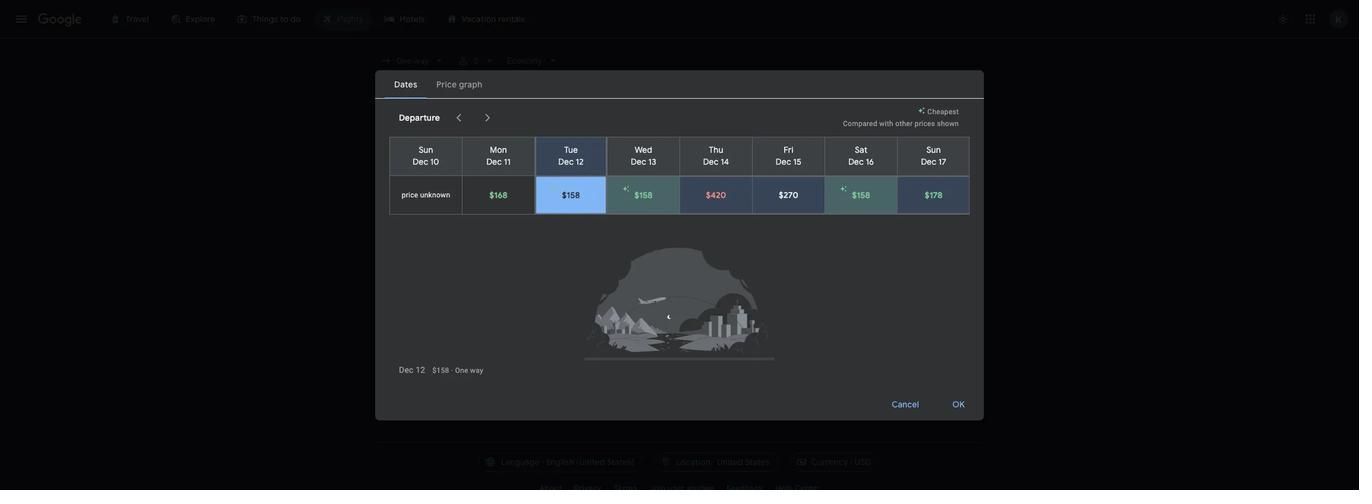 Task type: locate. For each thing, give the bounding box(es) containing it.
all flights main content
[[375, 162, 984, 428]]

hr for 33
[[615, 294, 624, 306]]

prices left learn more about tracked prices image
[[419, 164, 444, 175]]

None search field
[[373, 50, 991, 153]]

nonstop -9% emissions
[[685, 339, 816, 362]]

2 for 2 hr 15 min
[[607, 250, 612, 262]]

compared with other prices shown
[[843, 119, 959, 128]]

ewr down the 33
[[627, 309, 642, 317]]

min right 26
[[639, 339, 655, 351]]

12 left $158 text box
[[416, 365, 425, 374]]

ewr inside 2 hr 26 min ord – ewr
[[627, 353, 642, 362]]

dec down the fri
[[776, 156, 791, 167]]

2 hr 26 min ord – ewr
[[607, 339, 655, 362]]

2 for 2 hr 33 min
[[607, 294, 612, 306]]

all filters (4)
[[398, 118, 446, 129]]

with
[[880, 119, 894, 128]]

15 inside fri dec 15
[[793, 156, 802, 167]]

0 vertical spatial prices
[[915, 119, 935, 128]]

$158 left · in the left of the page
[[433, 366, 449, 374]]

ewr inside 2 hr 33 min ord – ewr
[[627, 309, 642, 317]]

3 nonstop from the top
[[685, 339, 722, 351]]

dec for sat dec 16
[[849, 156, 864, 167]]

dec for tue dec 12
[[558, 156, 574, 167]]

15 up the 33
[[626, 250, 635, 262]]

to
[[483, 118, 491, 129]]

none search field containing all filters (4)
[[373, 50, 991, 153]]

min inside 2 hr 26 min ord – ewr
[[639, 339, 655, 351]]

sat
[[855, 144, 868, 155]]

2 inside 2 hr 33 min ord – ewr
[[607, 294, 612, 306]]

0 vertical spatial nonstop
[[685, 250, 722, 262]]

min inside "2 hr 15 min ewr"
[[637, 250, 653, 262]]

ewr down 26
[[627, 353, 642, 362]]

+
[[474, 221, 478, 229]]

dec inside thu dec 14
[[703, 156, 719, 167]]

tue dec 12
[[558, 144, 584, 167]]

dec up the date
[[849, 156, 864, 167]]

– down the 33
[[622, 309, 627, 317]]

15 for hr
[[626, 250, 635, 262]]

0 horizontal spatial dec 12
[[399, 365, 425, 374]]

dec
[[413, 156, 428, 167], [487, 156, 502, 167], [558, 156, 574, 167], [631, 156, 646, 167], [703, 156, 719, 167], [776, 156, 791, 167], [849, 156, 864, 167], [921, 156, 937, 167], [464, 164, 480, 175], [399, 365, 414, 374]]

unknown
[[420, 190, 450, 199]]

ok button
[[938, 390, 979, 419]]

all for all flights
[[375, 202, 389, 217]]

ewr for 26
[[627, 353, 642, 362]]

9%
[[771, 354, 780, 362]]

sun for 10
[[419, 144, 433, 155]]

dec 12 right learn more about tracked prices image
[[464, 164, 490, 175]]

dec for thu dec 14
[[703, 156, 719, 167]]

emissions
[[782, 354, 816, 362]]

dec 12 left $158 text box
[[399, 365, 425, 374]]

find the best price region
[[375, 162, 984, 193]]

15 inside "2 hr 15 min ewr"
[[626, 250, 635, 262]]

12 left 11 on the top of the page
[[482, 164, 490, 175]]

·
[[451, 366, 453, 374]]

15
[[793, 156, 802, 167], [626, 250, 635, 262]]

hr inside "2 hr 15 min ewr"
[[615, 250, 624, 262]]

– inside 2 hr 26 min ord – ewr
[[622, 353, 627, 362]]

$178 button
[[898, 177, 970, 213]]

nonstop flight. element for 2 hr 33 min
[[685, 294, 722, 308]]

track
[[395, 164, 417, 175]]

scroll left image
[[452, 110, 466, 125]]

1 horizontal spatial sun
[[927, 144, 941, 155]]

2 sun from the left
[[927, 144, 941, 155]]

1 vertical spatial dec 12
[[399, 365, 425, 374]]

– inside 2 hr 33 min ord – ewr
[[622, 309, 627, 317]]

dec inside fri dec 15
[[776, 156, 791, 167]]

all left filters
[[398, 118, 408, 129]]

2 button
[[452, 50, 500, 71]]

ewr
[[627, 264, 642, 272], [627, 309, 642, 317], [627, 353, 642, 362]]

dec inside 'sun dec 10'
[[413, 156, 428, 167]]

dec inside sun dec 17
[[921, 156, 937, 167]]

2 vertical spatial min
[[639, 339, 655, 351]]

1 vertical spatial 15
[[626, 250, 635, 262]]

1 nonstop flight. element from the top
[[685, 250, 722, 263]]

0 vertical spatial ord
[[607, 309, 622, 317]]

1 vertical spatial nonstop
[[685, 294, 722, 306]]

2 inside 2 hr 26 min ord – ewr
[[607, 339, 612, 351]]

nonstop flight. element
[[685, 250, 722, 263], [685, 294, 722, 308], [685, 339, 722, 353]]

min right the 33
[[639, 294, 655, 306]]

2 vertical spatial nonstop flight. element
[[685, 339, 722, 353]]

12 down tue
[[576, 156, 584, 167]]

1 horizontal spatial all
[[398, 118, 408, 129]]

1 – from the top
[[622, 309, 627, 317]]

1 ewr from the top
[[627, 264, 642, 272]]

other
[[896, 119, 913, 128]]

language
[[501, 457, 540, 467]]

min
[[637, 250, 653, 262], [639, 294, 655, 306], [639, 339, 655, 351]]

12 inside tue dec 12
[[576, 156, 584, 167]]

ord
[[607, 309, 622, 317], [607, 353, 622, 362]]

dec 12 inside find the best price region
[[464, 164, 490, 175]]

sun up 10
[[419, 144, 433, 155]]

1 horizontal spatial $158 button
[[608, 177, 680, 213]]

1 horizontal spatial 12
[[482, 164, 490, 175]]

compared
[[843, 119, 878, 128]]

dec inside mon dec 11
[[487, 156, 502, 167]]

ord down the 'total duration 2 hr 26 min.' element
[[607, 353, 622, 362]]

dec down mon
[[487, 156, 502, 167]]

1 horizontal spatial 15
[[793, 156, 802, 167]]

0 vertical spatial nonstop flight. element
[[685, 250, 722, 263]]

1 vertical spatial prices
[[419, 164, 444, 175]]

hr up 2 hr 33 min ord – ewr
[[615, 250, 624, 262]]

– for 26
[[622, 353, 627, 362]]

all inside main content
[[375, 202, 389, 217]]

1 vertical spatial nonstop flight. element
[[685, 294, 722, 308]]

hr inside 2 hr 33 min ord – ewr
[[615, 294, 624, 306]]

1 ord from the top
[[607, 309, 622, 317]]

33
[[626, 294, 636, 306]]

ord down total duration 2 hr 33 min. element
[[607, 309, 622, 317]]

1 vertical spatial –
[[622, 353, 627, 362]]

$168
[[490, 189, 508, 200]]

$158 button down 16
[[825, 177, 897, 213]]

2 – from the top
[[622, 353, 627, 362]]

sun inside sun dec 17
[[927, 144, 941, 155]]

thu
[[709, 144, 723, 155]]

$158 down 13
[[635, 189, 653, 200]]

date grid button
[[814, 162, 891, 184]]

0 horizontal spatial 15
[[626, 250, 635, 262]]

$158 button down 13
[[608, 177, 680, 213]]

hr left the 33
[[615, 294, 624, 306]]

dec down thu
[[703, 156, 719, 167]]

–
[[622, 309, 627, 317], [622, 353, 627, 362]]

dec inside sat dec 16
[[849, 156, 864, 167]]

united states
[[717, 457, 770, 467]]

$158 button down tue dec 12
[[536, 177, 606, 213]]

all up prices
[[375, 202, 389, 217]]

taxes
[[454, 221, 472, 229]]

0 vertical spatial ewr
[[627, 264, 642, 272]]

1 vertical spatial all
[[375, 202, 389, 217]]

$158 left ok
[[916, 389, 936, 401]]

ok
[[953, 399, 965, 410]]

prices
[[915, 119, 935, 128], [419, 164, 444, 175]]

sun up 17
[[927, 144, 941, 155]]

158 US dollars text field
[[433, 366, 449, 374]]

hr inside 2 hr 26 min ord – ewr
[[615, 339, 624, 351]]

0 horizontal spatial sun
[[419, 144, 433, 155]]

1 vertical spatial ewr
[[627, 309, 642, 317]]

ewr inside "2 hr 15 min ewr"
[[627, 264, 642, 272]]

1 vertical spatial ord
[[607, 353, 622, 362]]

min inside 2 hr 33 min ord – ewr
[[639, 294, 655, 306]]

dec right learn more about tracked prices image
[[464, 164, 480, 175]]

dec left 10
[[413, 156, 428, 167]]

2 ewr from the top
[[627, 309, 642, 317]]

3 hr from the top
[[615, 339, 624, 351]]

1 sun from the left
[[419, 144, 433, 155]]

all flights
[[375, 202, 426, 217]]

3 ewr from the top
[[627, 353, 642, 362]]

$158
[[562, 189, 580, 200], [635, 189, 653, 200], [852, 189, 871, 200], [433, 366, 449, 374], [916, 389, 936, 401]]

prices right other
[[915, 119, 935, 128]]

– down 26
[[622, 353, 627, 362]]

dec 12
[[464, 164, 490, 175], [399, 365, 425, 374]]

cancel button
[[878, 390, 934, 419]]

0 vertical spatial hr
[[615, 250, 624, 262]]

filters
[[410, 118, 433, 129]]

dec down tue
[[558, 156, 574, 167]]

0 horizontal spatial all
[[375, 202, 389, 217]]

1 horizontal spatial dec 12
[[464, 164, 490, 175]]

0 vertical spatial 15
[[793, 156, 802, 167]]

fri
[[784, 144, 794, 155]]

$158 down tue dec 12
[[562, 189, 580, 200]]

$178
[[925, 189, 943, 200]]

1 vertical spatial min
[[639, 294, 655, 306]]

dec down the wed
[[631, 156, 646, 167]]

2 vertical spatial hr
[[615, 339, 624, 351]]

2 inside "2 hr 15 min ewr"
[[607, 250, 612, 262]]

$270
[[779, 189, 799, 200]]

15 down the fri
[[793, 156, 802, 167]]

1 vertical spatial hr
[[615, 294, 624, 306]]

26
[[626, 339, 636, 351]]

sun inside 'sun dec 10'
[[419, 144, 433, 155]]

nonstop
[[685, 250, 722, 262], [685, 294, 722, 306], [685, 339, 722, 351]]

-
[[769, 354, 771, 362]]

2 horizontal spatial $158 button
[[825, 177, 897, 213]]

connecting airports button
[[884, 114, 991, 133]]

16
[[866, 156, 874, 167]]

dec for wed dec 13
[[631, 156, 646, 167]]

2 for 2 hr 26 min
[[607, 339, 612, 351]]

0 horizontal spatial $158 button
[[536, 177, 606, 213]]

3 nonstop flight. element from the top
[[685, 339, 722, 353]]

0 vertical spatial min
[[637, 250, 653, 262]]

2 vertical spatial ewr
[[627, 353, 642, 362]]

2 horizontal spatial 12
[[576, 156, 584, 167]]

2 vertical spatial nonstop
[[685, 339, 722, 351]]

dec inside wed dec 13
[[631, 156, 646, 167]]

times
[[836, 118, 859, 129]]

hr left 26
[[615, 339, 624, 351]]

all for all filters (4)
[[398, 118, 408, 129]]

location
[[676, 457, 711, 467]]

total duration 2 hr 26 min. element
[[607, 339, 685, 353]]

ord inside 2 hr 33 min ord – ewr
[[607, 309, 622, 317]]

2 nonstop flight. element from the top
[[685, 294, 722, 308]]

0 vertical spatial –
[[622, 309, 627, 317]]

ord inside 2 hr 26 min ord – ewr
[[607, 353, 622, 362]]

nonstop for first nonstop flight. element from the top
[[685, 250, 722, 262]]

2
[[474, 56, 479, 65], [507, 221, 512, 229], [607, 250, 612, 262], [607, 294, 612, 306], [607, 339, 612, 351]]

1 hr from the top
[[615, 250, 624, 262]]

dec left 17
[[921, 156, 937, 167]]

price
[[927, 168, 947, 178]]

min up total duration 2 hr 33 min. element
[[637, 250, 653, 262]]

all inside 'button'
[[398, 118, 408, 129]]

currency
[[811, 457, 848, 467]]

Departure text field
[[792, 77, 944, 109]]

1 nonstop from the top
[[685, 250, 722, 262]]

$168 button
[[463, 175, 535, 214]]

2 ord from the top
[[607, 353, 622, 362]]

0 vertical spatial all
[[398, 118, 408, 129]]

0 horizontal spatial prices
[[419, 164, 444, 175]]

clear price image
[[518, 109, 546, 138]]

english
[[546, 457, 574, 467]]

prices inside find the best price region
[[419, 164, 444, 175]]

fees
[[480, 221, 494, 229]]

2 hr from the top
[[615, 294, 624, 306]]

sun
[[419, 144, 433, 155], [927, 144, 941, 155]]

connecting airports
[[891, 118, 971, 129]]

-9% emissions button
[[764, 339, 830, 365]]

0 vertical spatial dec 12
[[464, 164, 490, 175]]

2 nonstop from the top
[[685, 294, 722, 306]]

nonstop flight. element for 2 hr 26 min
[[685, 339, 722, 353]]

dec inside tue dec 12
[[558, 156, 574, 167]]

ewr down total duration 2 hr 15 min. element
[[627, 264, 642, 272]]



Task type: vqa. For each thing, say whether or not it's contained in the screenshot.
Try related to Try clearing your filters to see results
no



Task type: describe. For each thing, give the bounding box(es) containing it.
(united
[[576, 457, 605, 467]]

mon dec 11
[[487, 144, 511, 167]]

include
[[398, 221, 422, 229]]

sun dec 17
[[921, 144, 947, 167]]

this price for this flight doesn't include overhead bin access. if you need a carry-on bag, use the bags filter to update prices. image
[[901, 387, 916, 402]]

total duration 2 hr 15 min. element
[[607, 250, 685, 263]]

way
[[470, 366, 483, 374]]

wed
[[635, 144, 653, 155]]

cheapest
[[928, 107, 959, 116]]

best flights, change sort order. image
[[965, 217, 979, 231]]

dec for fri dec 15
[[776, 156, 791, 167]]

dec left $158 text box
[[399, 365, 414, 374]]

nonstop inside nonstop -9% emissions
[[685, 339, 722, 351]]

dec for sun dec 10
[[413, 156, 428, 167]]

3 $158 button from the left
[[825, 177, 897, 213]]

0 horizontal spatial 12
[[416, 365, 425, 374]]

date grid
[[845, 168, 881, 178]]

ord for 2 hr 33 min
[[607, 309, 622, 317]]

price
[[402, 190, 418, 199]]

shown
[[937, 119, 959, 128]]

price graph button
[[896, 162, 982, 184]]

flights
[[392, 202, 426, 217]]

up to $2,000
[[471, 118, 522, 129]]

1 horizontal spatial prices
[[915, 119, 935, 128]]

price graph
[[927, 168, 972, 178]]

states)
[[607, 457, 635, 467]]

cancel
[[892, 399, 919, 410]]

– for 33
[[622, 309, 627, 317]]

$158 inside all flights main content
[[916, 389, 936, 401]]

english (united states)
[[546, 457, 635, 467]]

$158 · one way
[[433, 366, 483, 374]]

learn more about tracked prices image
[[446, 164, 457, 175]]

12 inside find the best price region
[[482, 164, 490, 175]]

states
[[745, 457, 770, 467]]

13
[[649, 156, 656, 167]]

wed dec 13
[[631, 144, 656, 167]]

min for 2 hr 33 min
[[639, 294, 655, 306]]

price unknown
[[402, 190, 450, 199]]

17
[[939, 156, 947, 167]]

scroll right image
[[481, 110, 495, 125]]

sun dec 10
[[413, 144, 439, 167]]

connecting
[[891, 118, 937, 129]]

united
[[717, 457, 743, 467]]

$420 button
[[680, 177, 752, 213]]

track prices
[[395, 164, 444, 175]]

mon
[[490, 144, 507, 155]]

158 US dollars text field
[[916, 389, 936, 401]]

15 for dec
[[793, 156, 802, 167]]

2 hr 15 min ewr
[[607, 250, 653, 272]]

departure
[[399, 112, 440, 123]]

$270 button
[[753, 177, 825, 213]]

prices include required taxes + fees for 2 passengers.
[[375, 221, 554, 229]]

11
[[504, 156, 511, 167]]

graph
[[949, 168, 972, 178]]

date
[[845, 168, 863, 178]]

fri dec 15
[[776, 144, 802, 167]]

price unknown button
[[390, 175, 462, 214]]

grid
[[865, 168, 881, 178]]

hr for 15
[[615, 250, 624, 262]]

usd
[[855, 457, 872, 467]]

airports
[[939, 118, 971, 129]]

sat dec 16
[[849, 144, 874, 167]]

thu dec 14
[[703, 144, 729, 167]]

swap origin and destination. image
[[557, 86, 572, 100]]

dec for mon dec 11
[[487, 156, 502, 167]]

$420
[[706, 189, 726, 200]]

prices
[[375, 221, 396, 229]]

times button
[[828, 114, 879, 133]]

2 hr 33 min ord – ewr
[[607, 294, 655, 317]]

dec inside find the best price region
[[464, 164, 480, 175]]

up
[[471, 118, 481, 129]]

for
[[496, 221, 505, 229]]

up to $2,000 button
[[464, 114, 542, 133]]

2 inside popup button
[[474, 56, 479, 65]]

nonstop for nonstop flight. element corresponding to 2 hr 33 min
[[685, 294, 722, 306]]

passengers.
[[514, 221, 554, 229]]

tue
[[564, 144, 578, 155]]

required
[[424, 221, 452, 229]]

14
[[721, 156, 729, 167]]

dec for sun dec 17
[[921, 156, 937, 167]]

hr for 26
[[615, 339, 624, 351]]

$2,000
[[493, 118, 522, 129]]

ord for 2 hr 26 min
[[607, 353, 622, 362]]

1 $158 button from the left
[[536, 177, 606, 213]]

$158 down the date grid
[[852, 189, 871, 200]]

10
[[430, 156, 439, 167]]

min for 2 hr 26 min
[[639, 339, 655, 351]]

2 $158 button from the left
[[608, 177, 680, 213]]

all filters (4) button
[[375, 114, 455, 133]]

total duration 2 hr 33 min. element
[[607, 294, 685, 308]]

sun for 17
[[927, 144, 941, 155]]

ewr for 33
[[627, 309, 642, 317]]

min for 2 hr 15 min
[[637, 250, 653, 262]]



